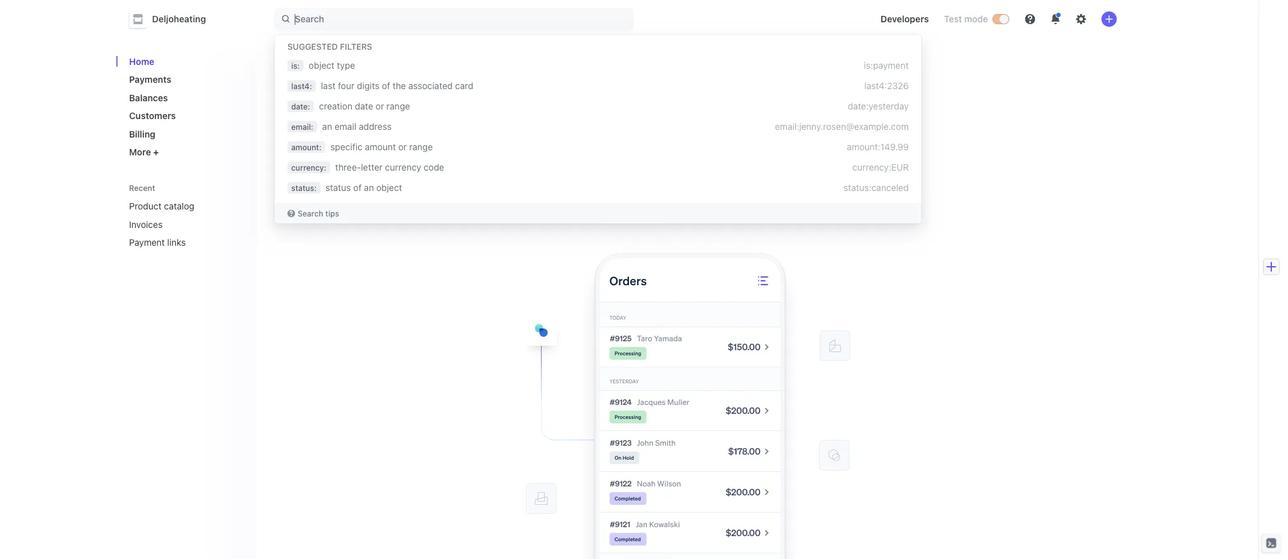Task type: describe. For each thing, give the bounding box(es) containing it.
associated
[[409, 81, 453, 91]]

last four digits of the associated card
[[321, 81, 474, 91]]

creation
[[319, 101, 353, 112]]

currency:eur
[[853, 162, 909, 173]]

date
[[355, 101, 373, 112]]

add
[[483, 142, 517, 163]]

catalog
[[164, 201, 194, 212]]

help image
[[1026, 14, 1036, 24]]

links
[[167, 238, 186, 248]]

range for specific amount or range
[[409, 142, 433, 152]]

email
[[335, 121, 357, 132]]

letter
[[361, 162, 383, 173]]

pin to navigation image for payment links
[[235, 238, 245, 248]]

party
[[785, 142, 830, 163]]

billing
[[129, 129, 155, 139]]

more
[[129, 147, 151, 158]]

search tips link
[[288, 209, 339, 219]]

suggested
[[288, 42, 338, 51]]

is:payment
[[864, 60, 909, 71]]

details
[[600, 142, 656, 163]]

email:
[[291, 122, 313, 131]]

deljoheating
[[152, 14, 206, 24]]

payment
[[129, 238, 165, 248]]

balances
[[129, 92, 168, 103]]

0 vertical spatial an
[[322, 121, 332, 132]]

payments
[[129, 74, 171, 85]]

balances link
[[124, 87, 246, 108]]

add business details to set up multi-party payments
[[483, 142, 917, 163]]

recent navigation links element
[[116, 178, 257, 253]]

test mode
[[945, 14, 989, 24]]

suggested filters
[[288, 42, 372, 51]]

notifications image
[[1051, 14, 1061, 24]]

tips
[[326, 209, 339, 218]]

amount:149.99
[[847, 142, 909, 152]]

up
[[710, 142, 732, 163]]

to
[[660, 142, 676, 163]]

status:
[[291, 184, 317, 193]]

amount
[[365, 142, 396, 152]]

product catalog link
[[124, 196, 229, 217]]

mode
[[965, 14, 989, 24]]

invoices
[[129, 219, 163, 230]]

date:
[[291, 102, 310, 111]]

pin to navigation image for product catalog
[[235, 201, 245, 212]]

+
[[153, 147, 159, 158]]

Search text field
[[275, 7, 634, 31]]

payment links link
[[124, 232, 229, 253]]

0 vertical spatial object
[[309, 60, 335, 71]]

last4:2326
[[865, 81, 909, 91]]

1 vertical spatial of
[[353, 183, 362, 193]]



Task type: locate. For each thing, give the bounding box(es) containing it.
status of an object
[[326, 183, 402, 193]]

filters
[[340, 42, 372, 51]]

1 vertical spatial or
[[399, 142, 407, 152]]

payments
[[833, 142, 917, 163]]

search tips
[[298, 209, 339, 218]]

settings image
[[1077, 14, 1087, 24]]

search for search tips
[[298, 209, 323, 218]]

home link
[[124, 51, 246, 72]]

Search search field
[[275, 7, 634, 31]]

currency:
[[291, 163, 327, 172]]

of
[[382, 81, 390, 91], [353, 183, 362, 193]]

product catalog
[[129, 201, 194, 212]]

search inside search tips link
[[298, 209, 323, 218]]

customers link
[[124, 106, 246, 126]]

0 horizontal spatial an
[[322, 121, 332, 132]]

0 vertical spatial search
[[295, 14, 324, 24]]

three-letter currency code
[[335, 162, 444, 173]]

1 vertical spatial pin to navigation image
[[235, 238, 245, 248]]

range down the
[[387, 101, 410, 112]]

search for search
[[295, 14, 324, 24]]

or up currency
[[399, 142, 407, 152]]

of left the
[[382, 81, 390, 91]]

currency
[[385, 162, 422, 173]]

an email address
[[322, 121, 392, 132]]

creation date or range
[[319, 101, 410, 112]]

recent
[[129, 184, 155, 193]]

set
[[680, 142, 706, 163]]

1 pin to navigation image from the top
[[235, 201, 245, 212]]

1 horizontal spatial object
[[377, 183, 402, 193]]

last4:
[[291, 82, 312, 91]]

customers
[[129, 111, 176, 121]]

or for date
[[376, 101, 384, 112]]

type
[[337, 60, 355, 71]]

status
[[326, 183, 351, 193]]

2 pin to navigation image from the top
[[235, 238, 245, 248]]

developers link
[[876, 9, 934, 29]]

status:canceled
[[844, 183, 909, 193]]

date:yesterday
[[848, 101, 909, 112]]

payment links
[[129, 238, 186, 248]]

0 horizontal spatial of
[[353, 183, 362, 193]]

search inside search 'search field'
[[295, 14, 324, 24]]

1 horizontal spatial of
[[382, 81, 390, 91]]

1 horizontal spatial an
[[364, 183, 374, 193]]

pin to navigation image
[[235, 220, 245, 230]]

three-
[[335, 162, 361, 173]]

is:
[[291, 61, 300, 70]]

more +
[[129, 147, 159, 158]]

pin to navigation image down pin to navigation icon
[[235, 238, 245, 248]]

pin to navigation image up pin to navigation icon
[[235, 201, 245, 212]]

four
[[338, 81, 355, 91]]

an down the letter
[[364, 183, 374, 193]]

address
[[359, 121, 392, 132]]

pin to navigation image
[[235, 201, 245, 212], [235, 238, 245, 248]]

an left email
[[322, 121, 332, 132]]

search up suggested
[[295, 14, 324, 24]]

test
[[945, 14, 963, 24]]

core navigation links element
[[124, 51, 246, 163]]

deljoheating button
[[129, 10, 219, 28]]

or
[[376, 101, 384, 112], [399, 142, 407, 152]]

the
[[393, 81, 406, 91]]

0 vertical spatial or
[[376, 101, 384, 112]]

1 vertical spatial object
[[377, 183, 402, 193]]

developers
[[881, 14, 929, 24]]

or for amount
[[399, 142, 407, 152]]

0 vertical spatial range
[[387, 101, 410, 112]]

range up code
[[409, 142, 433, 152]]

recent element
[[116, 196, 257, 253]]

object
[[309, 60, 335, 71], [377, 183, 402, 193]]

digits
[[357, 81, 380, 91]]

payments link
[[124, 69, 246, 90]]

0 horizontal spatial or
[[376, 101, 384, 112]]

last
[[321, 81, 336, 91]]

search
[[295, 14, 324, 24], [298, 209, 323, 218]]

1 vertical spatial range
[[409, 142, 433, 152]]

1 vertical spatial an
[[364, 183, 374, 193]]

range for creation date or range
[[387, 101, 410, 112]]

specific
[[331, 142, 363, 152]]

card
[[455, 81, 474, 91]]

an
[[322, 121, 332, 132], [364, 183, 374, 193]]

1 vertical spatial search
[[298, 209, 323, 218]]

billing link
[[124, 124, 246, 144]]

object type
[[309, 60, 355, 71]]

object down suggested filters
[[309, 60, 335, 71]]

amount:
[[291, 143, 322, 152]]

0 vertical spatial pin to navigation image
[[235, 201, 245, 212]]

business
[[521, 142, 596, 163]]

of right status
[[353, 183, 362, 193]]

search left tips
[[298, 209, 323, 218]]

object down three-letter currency code
[[377, 183, 402, 193]]

code
[[424, 162, 444, 173]]

home
[[129, 56, 154, 67]]

email:jenny.rosen@example.com
[[775, 121, 909, 132]]

1 horizontal spatial or
[[399, 142, 407, 152]]

0 vertical spatial of
[[382, 81, 390, 91]]

invoices link
[[124, 214, 229, 235]]

range
[[387, 101, 410, 112], [409, 142, 433, 152]]

product
[[129, 201, 162, 212]]

0 horizontal spatial object
[[309, 60, 335, 71]]

specific amount or range
[[331, 142, 433, 152]]

or right date
[[376, 101, 384, 112]]

multi-
[[735, 142, 785, 163]]



Task type: vqa. For each thing, say whether or not it's contained in the screenshot.
second Pin to navigation image from the bottom
yes



